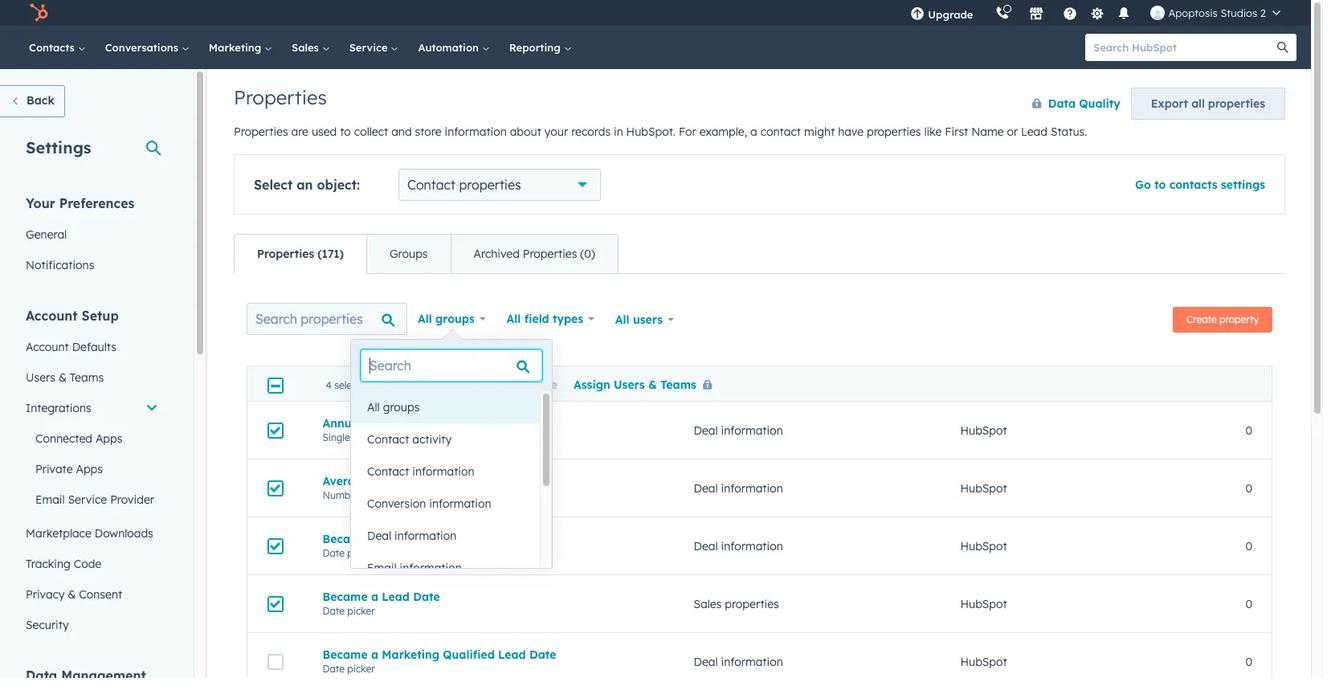 Task type: describe. For each thing, give the bounding box(es) containing it.
your preferences
[[26, 195, 135, 211]]

0 for became a lead date
[[1246, 597, 1253, 611]]

average pageviews number
[[323, 474, 432, 501]]

data
[[1048, 96, 1076, 111]]

archived properties (0)
[[474, 247, 595, 261]]

& inside tab panel
[[648, 378, 657, 392]]

connected apps link
[[16, 423, 168, 454]]

all for all groups dropdown button
[[418, 312, 432, 326]]

to for go to contacts settings
[[1155, 178, 1166, 192]]

Search HubSpot search field
[[1086, 34, 1283, 61]]

preferences
[[59, 195, 135, 211]]

settings
[[1221, 178, 1266, 192]]

assign users & teams
[[574, 378, 697, 392]]

first
[[945, 125, 969, 139]]

an
[[297, 177, 313, 193]]

lead inside the "became a lead date date picker"
[[382, 589, 410, 604]]

account defaults link
[[16, 332, 168, 362]]

tracking code
[[26, 557, 101, 571]]

0 for became a customer date
[[1246, 539, 1253, 553]]

notifications image
[[1117, 7, 1132, 22]]

general link
[[16, 219, 168, 250]]

calling icon button
[[990, 2, 1017, 23]]

hubspot.
[[626, 125, 676, 139]]

notifications button
[[1111, 0, 1138, 26]]

picker for customer
[[347, 547, 375, 559]]

assign
[[574, 378, 610, 392]]

notifications link
[[16, 250, 168, 280]]

hubspot for annual revenue
[[961, 423, 1007, 438]]

privacy & consent
[[26, 587, 122, 602]]

field
[[524, 312, 549, 326]]

properties inside button
[[1208, 96, 1266, 111]]

private
[[35, 462, 73, 477]]

& for teams
[[59, 370, 67, 385]]

private apps
[[35, 462, 103, 477]]

archived properties (0) link
[[450, 235, 618, 273]]

0 vertical spatial to
[[340, 125, 351, 139]]

all for all users popup button
[[615, 313, 630, 327]]

annual revenue single-line text
[[323, 416, 413, 443]]

pageviews
[[373, 474, 432, 488]]

deal information for qualified
[[694, 655, 783, 669]]

became a customer date button
[[323, 532, 655, 546]]

code
[[74, 557, 101, 571]]

sales for sales properties
[[694, 597, 722, 611]]

email for email information
[[367, 561, 397, 575]]

assign users & teams button
[[574, 378, 719, 392]]

selected
[[335, 379, 372, 391]]

average pageviews button
[[323, 474, 655, 488]]

hubspot link
[[19, 3, 60, 23]]

general
[[26, 227, 67, 242]]

contacts link
[[19, 26, 95, 69]]

Search search field
[[361, 350, 542, 382]]

menu containing apoptosis studios 2
[[899, 0, 1292, 26]]

store
[[415, 125, 442, 139]]

(0)
[[580, 247, 595, 261]]

data quality button
[[1015, 88, 1122, 120]]

customer
[[382, 532, 436, 546]]

0 for annual revenue
[[1246, 423, 1253, 438]]

0 vertical spatial marketing
[[209, 41, 264, 54]]

properties (171)
[[257, 247, 344, 261]]

became for became a customer date
[[323, 532, 368, 546]]

add
[[408, 378, 430, 392]]

email for email service provider
[[35, 493, 65, 507]]

became for became a marketing qualified lead date
[[323, 647, 368, 662]]

email information button
[[351, 552, 540, 584]]

apps for private apps
[[76, 462, 103, 477]]

select an object:
[[254, 177, 360, 193]]

sales for sales
[[292, 41, 322, 54]]

connected
[[35, 432, 92, 446]]

account defaults
[[26, 340, 116, 354]]

upgrade image
[[911, 7, 925, 22]]

marketing link
[[199, 26, 282, 69]]

hubspot image
[[29, 3, 48, 23]]

all inside button
[[367, 400, 380, 415]]

and
[[391, 125, 412, 139]]

apoptosis studios 2
[[1169, 6, 1266, 19]]

data quality
[[1048, 96, 1121, 111]]

became a customer date date picker
[[323, 532, 466, 559]]

0 for average pageviews
[[1246, 481, 1253, 495]]

conversion information button
[[351, 488, 540, 520]]

contacts
[[1170, 178, 1218, 192]]

0 for became a marketing qualified lead date
[[1246, 655, 1253, 669]]

integrations
[[26, 401, 91, 415]]

deal information inside 'deal information' button
[[367, 529, 457, 543]]

contact for contact properties
[[407, 177, 456, 193]]

types
[[553, 312, 583, 326]]

for
[[679, 125, 697, 139]]

setup
[[82, 308, 119, 324]]

text
[[372, 431, 390, 443]]

like
[[924, 125, 942, 139]]

a for became a marketing qualified lead date
[[371, 647, 378, 662]]

email service provider link
[[16, 485, 168, 515]]

contact for contact activity
[[367, 432, 409, 447]]

became a marketing qualified lead date date picker
[[323, 647, 556, 675]]

conversion information
[[367, 497, 491, 511]]

deal for date
[[694, 539, 718, 553]]

in
[[614, 125, 623, 139]]

a for became a customer date
[[371, 532, 378, 546]]

reporting
[[509, 41, 564, 54]]

go to contacts settings button
[[1135, 178, 1266, 192]]

contact
[[761, 125, 801, 139]]

contact information button
[[351, 456, 540, 488]]

properties (171) link
[[235, 235, 366, 273]]

groups inside button
[[383, 400, 420, 415]]

average
[[323, 474, 369, 488]]

about
[[510, 125, 542, 139]]

all users button
[[605, 303, 684, 337]]

account setup
[[26, 308, 119, 324]]

conversion
[[367, 497, 426, 511]]

account for account defaults
[[26, 340, 69, 354]]

hubspot for became a marketing qualified lead date
[[961, 655, 1007, 669]]

quality
[[1079, 96, 1121, 111]]

a left 'contact'
[[751, 125, 758, 139]]

0 vertical spatial service
[[349, 41, 391, 54]]

deal for line
[[694, 423, 718, 438]]

all field types button
[[496, 303, 605, 335]]

properties inside tab panel
[[725, 597, 779, 611]]

name
[[972, 125, 1004, 139]]



Task type: vqa. For each thing, say whether or not it's contained in the screenshot.
"form" inside the Connect a form list item
no



Task type: locate. For each thing, give the bounding box(es) containing it.
& right assign
[[648, 378, 657, 392]]

marketing inside became a marketing qualified lead date date picker
[[382, 647, 440, 662]]

connected apps
[[35, 432, 123, 446]]

2 hubspot from the top
[[961, 481, 1007, 495]]

might
[[804, 125, 835, 139]]

0 vertical spatial lead
[[1021, 125, 1048, 139]]

contact activity
[[367, 432, 452, 447]]

contacts
[[29, 41, 78, 54]]

sales inside tab panel
[[694, 597, 722, 611]]

status.
[[1051, 125, 1088, 139]]

properties inside popup button
[[459, 177, 521, 193]]

2 vertical spatial lead
[[498, 647, 526, 662]]

picker inside became a customer date date picker
[[347, 547, 375, 559]]

users
[[633, 313, 663, 327]]

teams inside tab panel
[[660, 378, 697, 392]]

1 vertical spatial groups
[[383, 400, 420, 415]]

1 horizontal spatial marketing
[[382, 647, 440, 662]]

properties for properties
[[234, 85, 327, 109]]

1 horizontal spatial teams
[[660, 378, 697, 392]]

or
[[1007, 125, 1018, 139]]

group
[[449, 378, 482, 392]]

properties are used to collect and store information about your records in hubspot. for example, a contact might have properties like first name or lead status.
[[234, 125, 1088, 139]]

picker down email information
[[347, 605, 375, 617]]

marketplaces image
[[1030, 7, 1044, 22]]

email down became a customer date date picker
[[367, 561, 397, 575]]

email inside button
[[367, 561, 397, 575]]

2 became from the top
[[323, 589, 368, 604]]

0 horizontal spatial lead
[[382, 589, 410, 604]]

all groups button
[[351, 391, 540, 423]]

menu
[[899, 0, 1292, 26]]

4
[[326, 379, 332, 391]]

properties for properties (171)
[[257, 247, 314, 261]]

0 horizontal spatial groups
[[383, 400, 420, 415]]

conversations
[[105, 41, 181, 54]]

1 vertical spatial sales
[[694, 597, 722, 611]]

a inside the "became a lead date date picker"
[[371, 589, 378, 604]]

0 vertical spatial groups
[[436, 312, 475, 326]]

marketing left sales link
[[209, 41, 264, 54]]

contact inside popup button
[[407, 177, 456, 193]]

all up revenue
[[367, 400, 380, 415]]

security link
[[16, 610, 168, 640]]

example,
[[700, 125, 747, 139]]

private apps link
[[16, 454, 168, 485]]

2 horizontal spatial lead
[[1021, 125, 1048, 139]]

all groups inside button
[[367, 400, 420, 415]]

0 vertical spatial picker
[[347, 547, 375, 559]]

1 horizontal spatial lead
[[498, 647, 526, 662]]

users inside account setup element
[[26, 370, 55, 385]]

2 vertical spatial contact
[[367, 464, 409, 479]]

1 became from the top
[[323, 532, 368, 546]]

activity
[[412, 432, 452, 447]]

all
[[1192, 96, 1205, 111]]

all inside popup button
[[615, 313, 630, 327]]

account up account defaults
[[26, 308, 78, 324]]

add to group button
[[391, 378, 482, 392]]

1 vertical spatial all groups
[[367, 400, 420, 415]]

1 account from the top
[[26, 308, 78, 324]]

groups up revenue
[[383, 400, 420, 415]]

5 0 from the top
[[1246, 655, 1253, 669]]

0 vertical spatial email
[[35, 493, 65, 507]]

properties left (0)
[[523, 247, 577, 261]]

a down email information
[[371, 589, 378, 604]]

object:
[[317, 177, 360, 193]]

number
[[323, 489, 360, 501]]

defaults
[[72, 340, 116, 354]]

tab list
[[234, 234, 619, 274]]

lead inside became a marketing qualified lead date date picker
[[498, 647, 526, 662]]

2 vertical spatial picker
[[347, 663, 375, 675]]

all inside popup button
[[507, 312, 521, 326]]

tracking code link
[[16, 549, 168, 579]]

1 horizontal spatial email
[[367, 561, 397, 575]]

back
[[27, 93, 55, 108]]

all inside dropdown button
[[418, 312, 432, 326]]

picker for lead
[[347, 605, 375, 617]]

0 horizontal spatial service
[[68, 493, 107, 507]]

tab panel containing all groups
[[234, 273, 1286, 678]]

picker down the "became a lead date date picker"
[[347, 663, 375, 675]]

account up users & teams
[[26, 340, 69, 354]]

export
[[1151, 96, 1189, 111]]

account setup element
[[16, 307, 168, 640]]

4 hubspot from the top
[[961, 597, 1007, 611]]

2 account from the top
[[26, 340, 69, 354]]

apoptosis studios 2 button
[[1141, 0, 1291, 26]]

tracking
[[26, 557, 71, 571]]

groups inside dropdown button
[[436, 312, 475, 326]]

0 horizontal spatial &
[[59, 370, 67, 385]]

picker
[[347, 547, 375, 559], [347, 605, 375, 617], [347, 663, 375, 675]]

email information
[[367, 561, 462, 575]]

1 horizontal spatial &
[[68, 587, 76, 602]]

3 hubspot from the top
[[961, 539, 1007, 553]]

to
[[340, 125, 351, 139], [1155, 178, 1166, 192], [434, 378, 445, 392]]

privacy
[[26, 587, 65, 602]]

a inside became a marketing qualified lead date date picker
[[371, 647, 378, 662]]

security
[[26, 618, 69, 632]]

contact down revenue
[[367, 432, 409, 447]]

properties inside archived properties (0) link
[[523, 247, 577, 261]]

hubspot for became a customer date
[[961, 539, 1007, 553]]

export all properties button
[[1131, 88, 1286, 120]]

hubspot for average pageviews
[[961, 481, 1007, 495]]

groups
[[436, 312, 475, 326], [383, 400, 420, 415]]

apps up email service provider link
[[76, 462, 103, 477]]

became inside became a customer date date picker
[[323, 532, 368, 546]]

0 horizontal spatial email
[[35, 493, 65, 507]]

list box
[[351, 391, 552, 584]]

properties up are
[[234, 85, 327, 109]]

create
[[1187, 313, 1217, 325]]

lead right or on the top right of the page
[[1021, 125, 1048, 139]]

account for account setup
[[26, 308, 78, 324]]

apps up private apps link
[[96, 432, 123, 446]]

users & teams
[[26, 370, 104, 385]]

1 picker from the top
[[347, 547, 375, 559]]

reporting link
[[500, 26, 581, 69]]

service right sales link
[[349, 41, 391, 54]]

1 vertical spatial account
[[26, 340, 69, 354]]

your preferences element
[[16, 194, 168, 280]]

2 vertical spatial became
[[323, 647, 368, 662]]

contact information
[[367, 464, 475, 479]]

0 horizontal spatial teams
[[70, 370, 104, 385]]

hubspot for became a lead date
[[961, 597, 1007, 611]]

teams inside account setup element
[[70, 370, 104, 385]]

users up integrations
[[26, 370, 55, 385]]

contact properties
[[407, 177, 521, 193]]

collect
[[354, 125, 388, 139]]

3 became from the top
[[323, 647, 368, 662]]

2 vertical spatial to
[[434, 378, 445, 392]]

service inside account setup element
[[68, 493, 107, 507]]

0 vertical spatial became
[[323, 532, 368, 546]]

all up search search box
[[418, 312, 432, 326]]

apps for connected apps
[[96, 432, 123, 446]]

sales properties
[[694, 597, 779, 611]]

picker inside the "became a lead date date picker"
[[347, 605, 375, 617]]

to inside tab panel
[[434, 378, 445, 392]]

0 vertical spatial contact
[[407, 177, 456, 193]]

(171)
[[318, 247, 344, 261]]

contact
[[407, 177, 456, 193], [367, 432, 409, 447], [367, 464, 409, 479]]

deal inside button
[[367, 529, 391, 543]]

& up integrations
[[59, 370, 67, 385]]

0 horizontal spatial marketing
[[209, 41, 264, 54]]

list box containing all groups
[[351, 391, 552, 584]]

all left field on the left top
[[507, 312, 521, 326]]

properties for properties are used to collect and store information about your records in hubspot. for example, a contact might have properties like first name or lead status.
[[234, 125, 288, 139]]

became a lead date button
[[323, 589, 655, 604]]

all groups button
[[407, 303, 496, 335]]

to for add to group
[[434, 378, 445, 392]]

all groups up search search box
[[418, 312, 475, 326]]

0 vertical spatial apps
[[96, 432, 123, 446]]

1 vertical spatial lead
[[382, 589, 410, 604]]

create property
[[1187, 313, 1259, 325]]

1 vertical spatial picker
[[347, 605, 375, 617]]

0 horizontal spatial sales
[[292, 41, 322, 54]]

email
[[35, 493, 65, 507], [367, 561, 397, 575]]

all groups inside dropdown button
[[418, 312, 475, 326]]

back link
[[0, 85, 65, 117]]

integrations button
[[16, 393, 168, 423]]

groups link
[[366, 235, 450, 273]]

email service provider
[[35, 493, 154, 507]]

users inside tab panel
[[614, 378, 645, 392]]

2
[[1261, 6, 1266, 19]]

0 horizontal spatial users
[[26, 370, 55, 385]]

a for became a lead date
[[371, 589, 378, 604]]

contact for contact information
[[367, 464, 409, 479]]

0
[[1246, 423, 1253, 438], [1246, 481, 1253, 495], [1246, 539, 1253, 553], [1246, 597, 1253, 611], [1246, 655, 1253, 669]]

menu item
[[985, 0, 988, 26]]

1 vertical spatial became
[[323, 589, 368, 604]]

became down became a customer date date picker
[[323, 589, 368, 604]]

1 vertical spatial marketing
[[382, 647, 440, 662]]

a down the "became a lead date date picker"
[[371, 647, 378, 662]]

became down the "became a lead date date picker"
[[323, 647, 368, 662]]

annual
[[323, 416, 362, 430]]

a left customer
[[371, 532, 378, 546]]

& right privacy
[[68, 587, 76, 602]]

picker up the "became a lead date date picker"
[[347, 547, 375, 559]]

1 vertical spatial to
[[1155, 178, 1166, 192]]

have
[[838, 125, 864, 139]]

properties inside 'properties (171)' link
[[257, 247, 314, 261]]

sales link
[[282, 26, 340, 69]]

all
[[418, 312, 432, 326], [507, 312, 521, 326], [615, 313, 630, 327], [367, 400, 380, 415]]

apoptosis
[[1169, 6, 1218, 19]]

upgrade
[[928, 8, 973, 21]]

1 hubspot from the top
[[961, 423, 1007, 438]]

became inside became a marketing qualified lead date date picker
[[323, 647, 368, 662]]

3 picker from the top
[[347, 663, 375, 675]]

all left users
[[615, 313, 630, 327]]

1 horizontal spatial groups
[[436, 312, 475, 326]]

marketplace downloads
[[26, 526, 153, 541]]

contact up conversion on the left bottom of page
[[367, 464, 409, 479]]

1 vertical spatial service
[[68, 493, 107, 507]]

account inside account defaults link
[[26, 340, 69, 354]]

picker inside became a marketing qualified lead date date picker
[[347, 663, 375, 675]]

1 horizontal spatial service
[[349, 41, 391, 54]]

& for consent
[[68, 587, 76, 602]]

provider
[[110, 493, 154, 507]]

account
[[26, 308, 78, 324], [26, 340, 69, 354]]

Search search field
[[247, 303, 407, 335]]

properties left '(171)'
[[257, 247, 314, 261]]

downloads
[[95, 526, 153, 541]]

all for all field types popup button
[[507, 312, 521, 326]]

tab list containing properties (171)
[[234, 234, 619, 274]]

search image
[[1278, 42, 1289, 53]]

1 vertical spatial apps
[[76, 462, 103, 477]]

3 0 from the top
[[1246, 539, 1253, 553]]

1 vertical spatial contact
[[367, 432, 409, 447]]

contact down store
[[407, 177, 456, 193]]

calling icon image
[[996, 6, 1010, 21]]

1 horizontal spatial to
[[434, 378, 445, 392]]

all groups
[[418, 312, 475, 326], [367, 400, 420, 415]]

deal information for line
[[694, 423, 783, 438]]

go
[[1135, 178, 1151, 192]]

a inside became a customer date date picker
[[371, 532, 378, 546]]

0 horizontal spatial to
[[340, 125, 351, 139]]

select
[[254, 177, 293, 193]]

marketing left qualified
[[382, 647, 440, 662]]

properties
[[1208, 96, 1266, 111], [867, 125, 921, 139], [459, 177, 521, 193], [725, 597, 779, 611]]

deal information for date
[[694, 539, 783, 553]]

0 vertical spatial sales
[[292, 41, 322, 54]]

email down private on the bottom left
[[35, 493, 65, 507]]

1 vertical spatial email
[[367, 561, 397, 575]]

to right the go
[[1155, 178, 1166, 192]]

help button
[[1057, 0, 1084, 26]]

contact activity button
[[351, 423, 540, 456]]

lead
[[1021, 125, 1048, 139], [382, 589, 410, 604], [498, 647, 526, 662]]

2 picker from the top
[[347, 605, 375, 617]]

to right used
[[340, 125, 351, 139]]

settings image
[[1090, 7, 1105, 21]]

2 horizontal spatial to
[[1155, 178, 1166, 192]]

1 horizontal spatial sales
[[694, 597, 722, 611]]

became inside the "became a lead date date picker"
[[323, 589, 368, 604]]

2 0 from the top
[[1246, 481, 1253, 495]]

1 horizontal spatial users
[[614, 378, 645, 392]]

0 vertical spatial all groups
[[418, 312, 475, 326]]

teams down users
[[660, 378, 697, 392]]

became for became a lead date
[[323, 589, 368, 604]]

0 vertical spatial account
[[26, 308, 78, 324]]

5 hubspot from the top
[[961, 655, 1007, 669]]

lead right qualified
[[498, 647, 526, 662]]

tab panel
[[234, 273, 1286, 678]]

help image
[[1064, 7, 1078, 22]]

deal for qualified
[[694, 655, 718, 669]]

consent
[[79, 587, 122, 602]]

2 horizontal spatial &
[[648, 378, 657, 392]]

teams
[[70, 370, 104, 385], [660, 378, 697, 392]]

qualified
[[443, 647, 495, 662]]

all groups up revenue
[[367, 400, 420, 415]]

records
[[571, 125, 611, 139]]

all field types
[[507, 312, 583, 326]]

single-
[[323, 431, 354, 443]]

service down private apps link
[[68, 493, 107, 507]]

go to contacts settings
[[1135, 178, 1266, 192]]

properties
[[234, 85, 327, 109], [234, 125, 288, 139], [257, 247, 314, 261], [523, 247, 577, 261]]

email inside account setup element
[[35, 493, 65, 507]]

4 0 from the top
[[1246, 597, 1253, 611]]

groups up search search box
[[436, 312, 475, 326]]

became a lead date date picker
[[323, 589, 440, 617]]

became down number
[[323, 532, 368, 546]]

all users
[[615, 313, 663, 327]]

properties left are
[[234, 125, 288, 139]]

users right assign
[[614, 378, 645, 392]]

teams up integrations button
[[70, 370, 104, 385]]

lead down email information
[[382, 589, 410, 604]]

1 0 from the top
[[1246, 423, 1253, 438]]

groups
[[390, 247, 428, 261]]

&
[[59, 370, 67, 385], [648, 378, 657, 392], [68, 587, 76, 602]]

to right the add
[[434, 378, 445, 392]]

tara schultz image
[[1151, 6, 1166, 20]]

marketplace
[[26, 526, 91, 541]]



